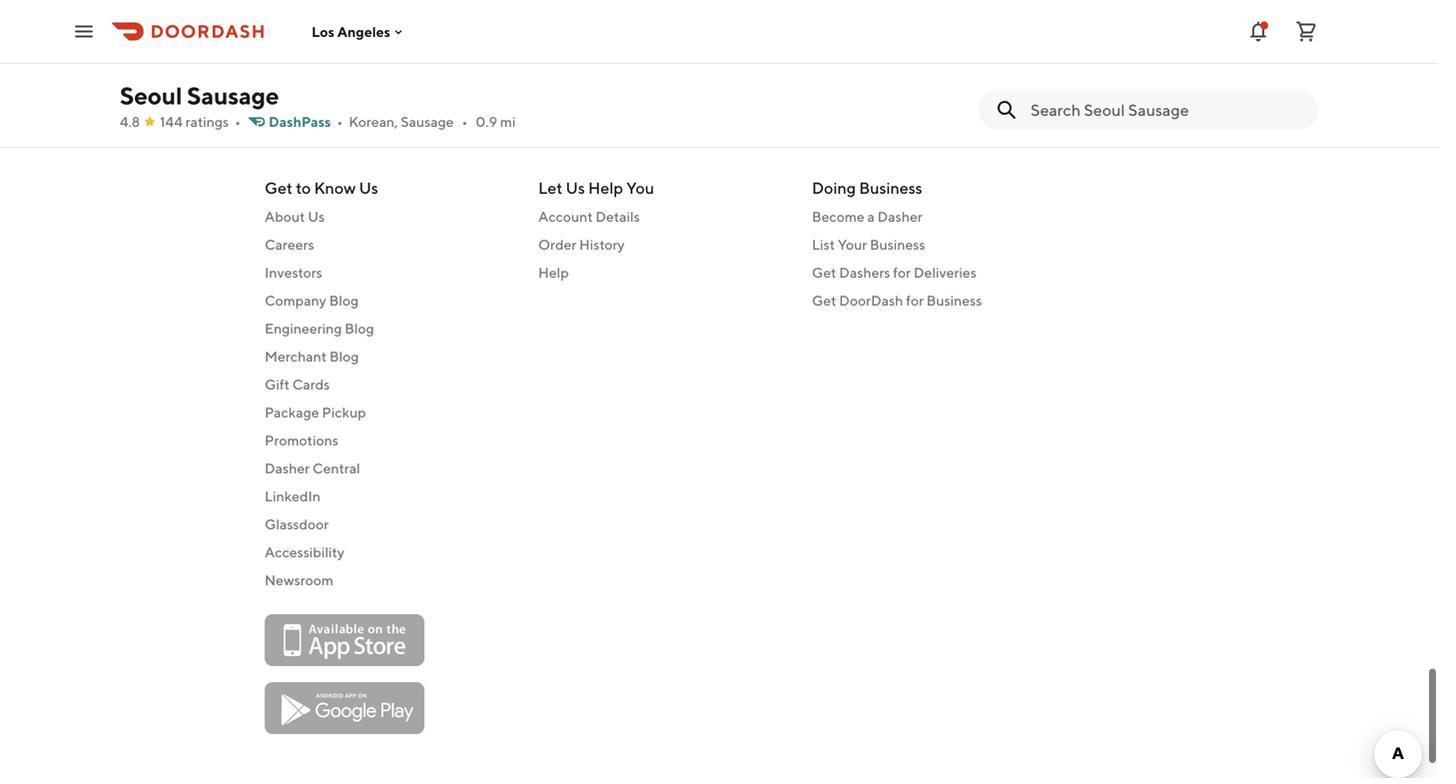 Task type: locate. For each thing, give the bounding box(es) containing it.
blog up engineering blog
[[329, 292, 359, 309]]

blog for company blog
[[329, 292, 359, 309]]

blog down engineering blog
[[329, 348, 359, 365]]

1 horizontal spatial us
[[359, 178, 378, 197]]

me right dashpass •
[[351, 103, 371, 119]]

get for get to know us
[[265, 178, 293, 197]]

korean, sausage • 0.9 mi
[[349, 113, 516, 130]]

package pickup link
[[265, 402, 514, 422]]

0 vertical spatial blog
[[329, 292, 359, 309]]

business up a
[[859, 178, 922, 197]]

• right ratings
[[235, 113, 241, 130]]

doing business
[[812, 178, 922, 197]]

blog
[[329, 292, 359, 309], [345, 320, 374, 337], [329, 348, 359, 365]]

merchant blog
[[265, 348, 359, 365]]

cards
[[292, 376, 330, 393]]

asian
[[538, 47, 574, 63]]

dashpass •
[[269, 113, 343, 130]]

sandwich
[[265, 47, 327, 63]]

engineering
[[265, 320, 342, 337]]

los angeles button
[[312, 23, 406, 40]]

dasher right a
[[878, 208, 923, 225]]

us inside about us link
[[308, 208, 325, 225]]

0 horizontal spatial •
[[235, 113, 241, 130]]

help down order
[[538, 264, 569, 281]]

0 vertical spatial for
[[893, 264, 911, 281]]

0 horizontal spatial sausage
[[187, 81, 279, 110]]

get dashers for deliveries
[[812, 264, 977, 281]]

1 vertical spatial sausage
[[401, 113, 454, 130]]

me for sandwich near me
[[360, 47, 380, 63]]

linkedin
[[265, 488, 321, 504]]

you
[[626, 178, 654, 197]]

us right know
[[359, 178, 378, 197]]

doordash
[[839, 292, 903, 309]]

0 vertical spatial business
[[859, 178, 922, 197]]

pickup
[[322, 404, 366, 420]]

me right asian
[[607, 47, 627, 63]]

us down the "get to know us"
[[308, 208, 325, 225]]

list
[[812, 236, 835, 253]]

0 vertical spatial get
[[265, 178, 293, 197]]

careers link
[[265, 235, 514, 255]]

gift
[[265, 376, 290, 393]]

sausage for seoul
[[187, 81, 279, 110]]

seoul sausage
[[120, 81, 279, 110]]

business
[[859, 178, 922, 197], [870, 236, 925, 253], [927, 292, 982, 309]]

promotions link
[[265, 430, 514, 450]]

gift cards link
[[265, 375, 514, 395]]

company blog link
[[265, 291, 514, 311]]

a
[[867, 208, 875, 225]]

glassdoor link
[[265, 514, 514, 534]]

central
[[312, 460, 360, 476]]

us
[[359, 178, 378, 197], [566, 178, 585, 197], [308, 208, 325, 225]]

0 vertical spatial sausage
[[187, 81, 279, 110]]

sausage for korean,
[[401, 113, 454, 130]]

1 vertical spatial dasher
[[265, 460, 310, 476]]

me for asian near me
[[607, 47, 627, 63]]

culver city link
[[812, 45, 1062, 65]]

dashers
[[839, 264, 890, 281]]

careers
[[265, 236, 314, 253]]

get left doordash
[[812, 292, 836, 309]]

get down list
[[812, 264, 836, 281]]

city
[[857, 47, 884, 63]]

blog down company blog link
[[345, 320, 374, 337]]

4.8
[[120, 113, 140, 130]]

1 horizontal spatial dasher
[[878, 208, 923, 225]]

near for asian
[[576, 47, 605, 63]]

mexican near me
[[265, 19, 372, 35]]

for for dashers
[[893, 264, 911, 281]]

doing
[[812, 178, 856, 197]]

chicken
[[265, 103, 318, 119]]

culver city
[[812, 47, 884, 63]]

for up get doordash for business
[[893, 264, 911, 281]]

2 • from the left
[[337, 113, 343, 130]]

business up get dashers for deliveries
[[870, 236, 925, 253]]

• left 0.9
[[462, 113, 468, 130]]

help up details
[[588, 178, 623, 197]]

2 vertical spatial get
[[812, 292, 836, 309]]

0 horizontal spatial help
[[538, 264, 569, 281]]

engineering blog link
[[265, 319, 514, 339]]

sausage
[[187, 81, 279, 110], [401, 113, 454, 130]]

business down deliveries
[[927, 292, 982, 309]]

dasher up linkedin
[[265, 460, 310, 476]]

2 horizontal spatial •
[[462, 113, 468, 130]]

us right let at the left top
[[566, 178, 585, 197]]

1 horizontal spatial •
[[337, 113, 343, 130]]

me down angeles
[[360, 47, 380, 63]]

1 horizontal spatial help
[[588, 178, 623, 197]]

engineering blog
[[265, 320, 374, 337]]

deliveries
[[914, 264, 977, 281]]

get left to
[[265, 178, 293, 197]]

near for chicken
[[320, 103, 349, 119]]

0 horizontal spatial us
[[308, 208, 325, 225]]

me up sandwich near me link
[[352, 19, 372, 35]]

notification bell image
[[1246, 19, 1270, 43]]

company blog
[[265, 292, 359, 309]]

dasher
[[878, 208, 923, 225], [265, 460, 310, 476]]

help link
[[538, 263, 788, 283]]

0 vertical spatial dasher
[[878, 208, 923, 225]]

get dashers for deliveries link
[[812, 263, 1062, 283]]

get for get dashers for deliveries
[[812, 264, 836, 281]]

near
[[322, 19, 350, 35], [329, 47, 358, 63], [576, 47, 605, 63], [320, 103, 349, 119]]

2 horizontal spatial us
[[566, 178, 585, 197]]

3 • from the left
[[462, 113, 468, 130]]

your
[[838, 236, 867, 253]]

1 vertical spatial help
[[538, 264, 569, 281]]

for down get dashers for deliveries
[[906, 292, 924, 309]]

• left korean,
[[337, 113, 343, 130]]

1 vertical spatial for
[[906, 292, 924, 309]]

2 vertical spatial blog
[[329, 348, 359, 365]]

sausage up ratings
[[187, 81, 279, 110]]

get
[[265, 178, 293, 197], [812, 264, 836, 281], [812, 292, 836, 309]]

2 vertical spatial business
[[927, 292, 982, 309]]

help
[[588, 178, 623, 197], [538, 264, 569, 281]]

1 horizontal spatial sausage
[[401, 113, 454, 130]]

1 vertical spatial get
[[812, 264, 836, 281]]

sausage right korean,
[[401, 113, 454, 130]]

• for korean, sausage • 0.9 mi
[[462, 113, 468, 130]]

1 • from the left
[[235, 113, 241, 130]]

1 vertical spatial blog
[[345, 320, 374, 337]]



Task type: describe. For each thing, give the bounding box(es) containing it.
to
[[296, 178, 311, 197]]

linkedin link
[[265, 486, 514, 506]]

let
[[538, 178, 563, 197]]

package pickup
[[265, 404, 366, 420]]

history
[[579, 236, 625, 253]]

gift cards
[[265, 376, 330, 393]]

1 vertical spatial business
[[870, 236, 925, 253]]

get doordash for business
[[812, 292, 982, 309]]

near for sandwich
[[329, 47, 358, 63]]

newsroom link
[[265, 570, 514, 590]]

order history
[[538, 236, 625, 253]]

let us help you
[[538, 178, 654, 197]]

accessibility
[[265, 544, 345, 560]]

become a dasher link
[[812, 207, 1062, 227]]

investors
[[265, 264, 322, 281]]

glassdoor
[[265, 516, 329, 532]]

for for doordash
[[906, 292, 924, 309]]

promotions
[[265, 432, 338, 448]]

asian near me link
[[538, 45, 788, 65]]

accessibility link
[[265, 542, 514, 562]]

me for mexican near me
[[352, 19, 372, 35]]

0 items, open order cart image
[[1294, 19, 1318, 43]]

144 ratings •
[[160, 113, 241, 130]]

order
[[538, 236, 577, 253]]

order history link
[[538, 235, 788, 255]]

sandwich near me link
[[265, 45, 514, 65]]

get to know us
[[265, 178, 378, 197]]

us for let us help you
[[566, 178, 585, 197]]

us for about us
[[308, 208, 325, 225]]

account
[[538, 208, 593, 225]]

mi
[[500, 113, 516, 130]]

• for 144 ratings •
[[235, 113, 241, 130]]

investors link
[[265, 263, 514, 283]]

Item Search search field
[[1031, 99, 1302, 121]]

about
[[265, 208, 305, 225]]

become a dasher
[[812, 208, 923, 225]]

open menu image
[[72, 19, 96, 43]]

newsroom
[[265, 572, 333, 588]]

angeles
[[337, 23, 390, 40]]

ratings
[[185, 113, 229, 130]]

merchant
[[265, 348, 327, 365]]

los angeles
[[312, 23, 390, 40]]

0 horizontal spatial dasher
[[265, 460, 310, 476]]

about us link
[[265, 207, 514, 227]]

chicken near me
[[265, 103, 371, 119]]

become
[[812, 208, 865, 225]]

dashpass
[[269, 113, 331, 130]]

0.9
[[476, 113, 497, 130]]

chicken near me link
[[265, 101, 514, 121]]

seoul
[[120, 81, 182, 110]]

me for chicken near me
[[351, 103, 371, 119]]

blog for engineering blog
[[345, 320, 374, 337]]

company
[[265, 292, 326, 309]]

0 vertical spatial help
[[588, 178, 623, 197]]

merchant blog link
[[265, 347, 514, 367]]

list your business link
[[812, 235, 1062, 255]]

mexican near me link
[[265, 17, 514, 37]]

account details
[[538, 208, 640, 225]]

blog for merchant blog
[[329, 348, 359, 365]]

details
[[596, 208, 640, 225]]

account details link
[[538, 207, 788, 227]]

near for mexican
[[322, 19, 350, 35]]

sandwich near me
[[265, 47, 380, 63]]

culver
[[812, 47, 854, 63]]

dasher central link
[[265, 458, 514, 478]]

get doordash for business link
[[812, 291, 1062, 311]]

get for get doordash for business
[[812, 292, 836, 309]]

dasher central
[[265, 460, 360, 476]]

about us
[[265, 208, 325, 225]]

know
[[314, 178, 356, 197]]

asian near me
[[538, 47, 627, 63]]

korean,
[[349, 113, 398, 130]]

los
[[312, 23, 334, 40]]

144
[[160, 113, 183, 130]]

package
[[265, 404, 319, 420]]

list your business
[[812, 236, 925, 253]]

mexican
[[265, 19, 319, 35]]



Task type: vqa. For each thing, say whether or not it's contained in the screenshot.
Cold in Cold Classic Club Sandwich
no



